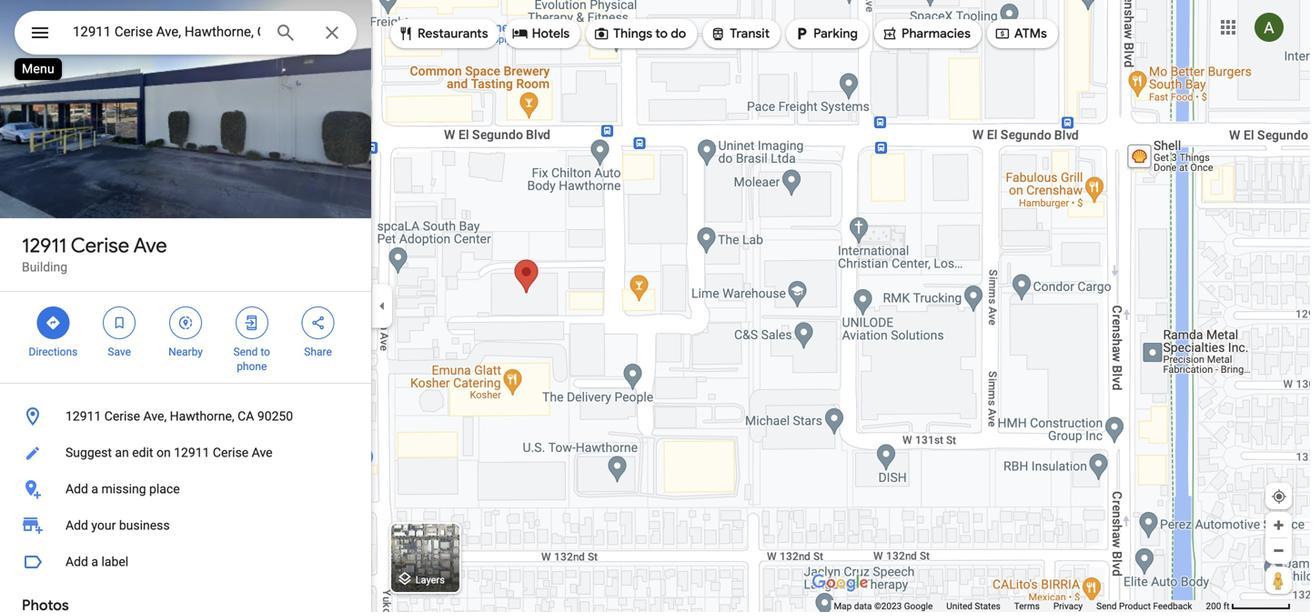 Task type: locate. For each thing, give the bounding box(es) containing it.
cerise inside suggest an edit on 12911 cerise ave button
[[213, 446, 249, 461]]

add a label button
[[0, 544, 371, 581]]

12911 inside 12911 cerise ave building
[[22, 233, 67, 259]]

12911 inside suggest an edit on 12911 cerise ave button
[[174, 446, 210, 461]]

12911 right on
[[174, 446, 210, 461]]

a
[[91, 482, 98, 497], [91, 555, 98, 570]]

12911 for ave
[[22, 233, 67, 259]]

cerise for ave,
[[104, 409, 140, 424]]

None field
[[73, 21, 260, 43]]

12911 up building
[[22, 233, 67, 259]]

 parking
[[794, 24, 858, 44]]

add left label
[[66, 555, 88, 570]]

cerise inside 12911 cerise ave, hawthorne, ca 90250 button
[[104, 409, 140, 424]]

data
[[854, 601, 872, 612]]

share
[[304, 346, 332, 359]]

your
[[91, 518, 116, 533]]

2 add from the top
[[66, 518, 88, 533]]

0 vertical spatial send
[[234, 346, 258, 359]]

send left "product"
[[1097, 601, 1117, 612]]

building
[[22, 260, 67, 275]]

1 add from the top
[[66, 482, 88, 497]]

1 horizontal spatial to
[[656, 25, 668, 42]]

ave inside 12911 cerise ave building
[[133, 233, 167, 259]]

0 horizontal spatial to
[[261, 346, 270, 359]]

cerise up the 
[[71, 233, 129, 259]]

cerise down ca
[[213, 446, 249, 461]]

2 vertical spatial cerise
[[213, 446, 249, 461]]

send inside send to phone
[[234, 346, 258, 359]]

1 vertical spatial send
[[1097, 601, 1117, 612]]

cerise left ave,
[[104, 409, 140, 424]]

1 vertical spatial ave
[[252, 446, 273, 461]]

states
[[975, 601, 1001, 612]]

cerise
[[71, 233, 129, 259], [104, 409, 140, 424], [213, 446, 249, 461]]

1 vertical spatial 12911
[[66, 409, 101, 424]]

add
[[66, 482, 88, 497], [66, 518, 88, 533], [66, 555, 88, 570]]

send inside button
[[1097, 601, 1117, 612]]

send product feedback button
[[1097, 601, 1193, 613]]

0 vertical spatial add
[[66, 482, 88, 497]]

label
[[101, 555, 128, 570]]

1 horizontal spatial send
[[1097, 601, 1117, 612]]

zoom in image
[[1273, 519, 1286, 533]]

2 vertical spatial 12911
[[174, 446, 210, 461]]

1 vertical spatial a
[[91, 555, 98, 570]]

1 vertical spatial add
[[66, 518, 88, 533]]

footer containing map data ©2023 google
[[834, 601, 1207, 613]]

a left the missing
[[91, 482, 98, 497]]

12911 inside 12911 cerise ave, hawthorne, ca 90250 button
[[66, 409, 101, 424]]

collapse side panel image
[[372, 296, 392, 316]]

0 vertical spatial to
[[656, 25, 668, 42]]

actions for 12911 cerise ave region
[[0, 292, 371, 383]]

to left 'do'
[[656, 25, 668, 42]]

parking
[[814, 25, 858, 42]]

add left your on the bottom left
[[66, 518, 88, 533]]

0 horizontal spatial ave
[[133, 233, 167, 259]]


[[512, 24, 529, 44]]

layers
[[416, 575, 445, 586]]

3 add from the top
[[66, 555, 88, 570]]

 search field
[[15, 11, 357, 58]]

12911 for ave,
[[66, 409, 101, 424]]

a left label
[[91, 555, 98, 570]]

1 horizontal spatial ave
[[252, 446, 273, 461]]

1 vertical spatial cerise
[[104, 409, 140, 424]]

send for send to phone
[[234, 346, 258, 359]]

2 a from the top
[[91, 555, 98, 570]]

none field inside 12911 cerise ave, hawthorne, ca 90250 field
[[73, 21, 260, 43]]

suggest
[[66, 446, 112, 461]]

a for label
[[91, 555, 98, 570]]

pharmacies
[[902, 25, 971, 42]]

to up phone
[[261, 346, 270, 359]]

restaurants
[[418, 25, 489, 42]]

to inside  things to do
[[656, 25, 668, 42]]

12911 up 'suggest'
[[66, 409, 101, 424]]

zoom out image
[[1273, 544, 1286, 558]]

missing
[[101, 482, 146, 497]]

send
[[234, 346, 258, 359], [1097, 601, 1117, 612]]

send up phone
[[234, 346, 258, 359]]

cerise for ave
[[71, 233, 129, 259]]

12911
[[22, 233, 67, 259], [66, 409, 101, 424], [174, 446, 210, 461]]

save
[[108, 346, 131, 359]]

atms
[[1015, 25, 1048, 42]]

200 ft
[[1207, 601, 1230, 612]]

add a missing place button
[[0, 472, 371, 508]]

hotels
[[532, 25, 570, 42]]

cerise inside 12911 cerise ave building
[[71, 233, 129, 259]]

google
[[905, 601, 933, 612]]

footer inside google maps element
[[834, 601, 1207, 613]]

2 vertical spatial add
[[66, 555, 88, 570]]

google account: angela cha  
(angela.cha@adept.ai) image
[[1255, 13, 1284, 42]]

send for send product feedback
[[1097, 601, 1117, 612]]

0 horizontal spatial send
[[234, 346, 258, 359]]

google maps element
[[0, 0, 1311, 613]]


[[29, 20, 51, 46]]

0 vertical spatial 12911
[[22, 233, 67, 259]]

1 vertical spatial to
[[261, 346, 270, 359]]

ave
[[133, 233, 167, 259], [252, 446, 273, 461]]

12911 cerise ave, hawthorne, ca 90250 button
[[0, 399, 371, 435]]

1 a from the top
[[91, 482, 98, 497]]


[[882, 24, 898, 44]]

add down 'suggest'
[[66, 482, 88, 497]]

ca
[[238, 409, 254, 424]]

suggest an edit on 12911 cerise ave button
[[0, 435, 371, 472]]

0 vertical spatial cerise
[[71, 233, 129, 259]]

0 vertical spatial a
[[91, 482, 98, 497]]

to
[[656, 25, 668, 42], [261, 346, 270, 359]]

footer
[[834, 601, 1207, 613]]

0 vertical spatial ave
[[133, 233, 167, 259]]

on
[[157, 446, 171, 461]]


[[398, 24, 414, 44]]

suggest an edit on 12911 cerise ave
[[66, 446, 273, 461]]

a for missing
[[91, 482, 98, 497]]

 transit
[[710, 24, 770, 44]]



Task type: vqa. For each thing, say whether or not it's contained in the screenshot.
business
yes



Task type: describe. For each thing, give the bounding box(es) containing it.
ft
[[1224, 601, 1230, 612]]


[[594, 24, 610, 44]]

 restaurants
[[398, 24, 489, 44]]

add for add a label
[[66, 555, 88, 570]]


[[310, 313, 326, 333]]


[[177, 313, 194, 333]]

show your location image
[[1272, 489, 1288, 505]]

an
[[115, 446, 129, 461]]

ave inside button
[[252, 446, 273, 461]]

12911 Cerise Ave, Hawthorne, CA 90250 field
[[15, 11, 357, 55]]

 atms
[[995, 24, 1048, 44]]

united states
[[947, 601, 1001, 612]]

phone
[[237, 360, 267, 373]]

privacy button
[[1054, 601, 1083, 613]]


[[710, 24, 727, 44]]


[[244, 313, 260, 333]]

map data ©2023 google
[[834, 601, 933, 612]]

privacy
[[1054, 601, 1083, 612]]

product
[[1120, 601, 1151, 612]]

edit
[[132, 446, 153, 461]]

hawthorne,
[[170, 409, 235, 424]]

united
[[947, 601, 973, 612]]

add your business link
[[0, 508, 371, 544]]


[[111, 313, 128, 333]]

12911 cerise ave, hawthorne, ca 90250
[[66, 409, 293, 424]]

add your business
[[66, 518, 170, 533]]

transit
[[730, 25, 770, 42]]

to inside send to phone
[[261, 346, 270, 359]]

united states button
[[947, 601, 1001, 613]]

send to phone
[[234, 346, 270, 373]]

©2023
[[875, 601, 902, 612]]

nearby
[[168, 346, 203, 359]]

terms
[[1015, 601, 1040, 612]]

terms button
[[1015, 601, 1040, 613]]

things
[[614, 25, 653, 42]]

feedback
[[1154, 601, 1193, 612]]


[[794, 24, 810, 44]]

200 ft button
[[1207, 601, 1292, 612]]


[[45, 313, 61, 333]]

 button
[[15, 11, 66, 58]]

ave,
[[143, 409, 167, 424]]

add a missing place
[[66, 482, 180, 497]]

business
[[119, 518, 170, 533]]

add a label
[[66, 555, 128, 570]]

 hotels
[[512, 24, 570, 44]]

send product feedback
[[1097, 601, 1193, 612]]

do
[[671, 25, 687, 42]]

map
[[834, 601, 852, 612]]

12911 cerise ave building
[[22, 233, 167, 275]]

 things to do
[[594, 24, 687, 44]]

 pharmacies
[[882, 24, 971, 44]]

12911 cerise ave main content
[[0, 0, 371, 613]]


[[995, 24, 1011, 44]]

90250
[[257, 409, 293, 424]]

place
[[149, 482, 180, 497]]

200
[[1207, 601, 1222, 612]]

directions
[[29, 346, 78, 359]]

show street view coverage image
[[1266, 567, 1293, 594]]

add for add your business
[[66, 518, 88, 533]]

add for add a missing place
[[66, 482, 88, 497]]



